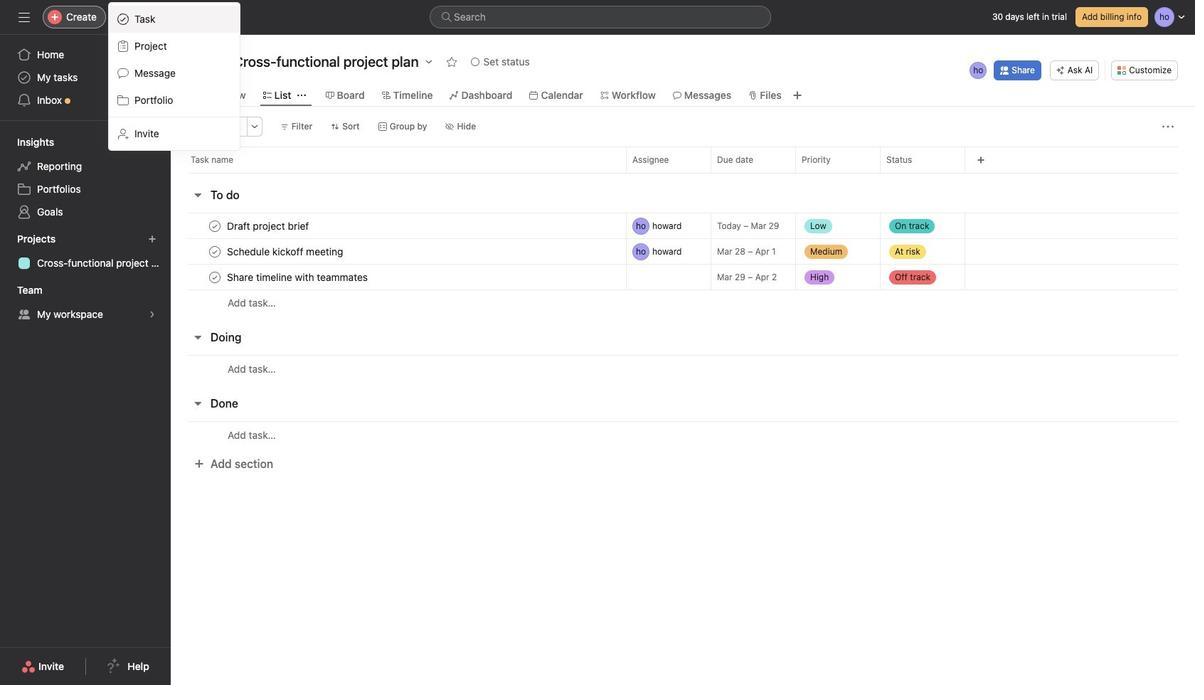 Task type: vqa. For each thing, say whether or not it's contained in the screenshot.
Add task
no



Task type: describe. For each thing, give the bounding box(es) containing it.
Mark complete checkbox
[[206, 217, 223, 234]]

mark complete image
[[206, 217, 223, 234]]

more actions image
[[1162, 121, 1174, 132]]

Task name text field
[[224, 270, 372, 284]]

global element
[[0, 35, 171, 120]]

mark complete image for the schedule kickoff meeting cell
[[206, 243, 223, 260]]

add to starred image
[[446, 56, 457, 68]]

mark complete checkbox for task name text box
[[206, 269, 223, 286]]

header to do tree grid
[[171, 213, 1195, 316]]

new project or portfolio image
[[148, 235, 157, 243]]

draft project brief cell
[[171, 213, 626, 239]]

teams element
[[0, 277, 171, 329]]

hide sidebar image
[[18, 11, 30, 23]]

insights element
[[0, 129, 171, 226]]

mark complete checkbox for task name text field in the the schedule kickoff meeting cell
[[206, 243, 223, 260]]



Task type: locate. For each thing, give the bounding box(es) containing it.
collapse task list for this group image
[[192, 189, 203, 201], [192, 332, 203, 343], [192, 398, 203, 409]]

see details, my workspace image
[[148, 310, 157, 319]]

task name text field inside the schedule kickoff meeting cell
[[224, 244, 348, 259]]

mark complete checkbox inside the schedule kickoff meeting cell
[[206, 243, 223, 260]]

1 collapse task list for this group image from the top
[[192, 189, 203, 201]]

Mark complete checkbox
[[206, 243, 223, 260], [206, 269, 223, 286]]

mark complete image down mark complete icon
[[206, 243, 223, 260]]

row
[[171, 147, 1195, 173], [188, 172, 1178, 174], [171, 213, 1195, 239], [171, 238, 1195, 265], [171, 264, 1195, 290], [171, 290, 1195, 316], [171, 355, 1195, 382], [171, 421, 1195, 448]]

0 vertical spatial mark complete image
[[206, 243, 223, 260]]

1 mark complete image from the top
[[206, 243, 223, 260]]

schedule kickoff meeting cell
[[171, 238, 626, 265]]

1 vertical spatial collapse task list for this group image
[[192, 332, 203, 343]]

list box
[[430, 6, 771, 28]]

share timeline with teammates cell
[[171, 264, 626, 290]]

2 collapse task list for this group image from the top
[[192, 332, 203, 343]]

projects element
[[0, 226, 171, 277]]

mark complete checkbox inside share timeline with teammates cell
[[206, 269, 223, 286]]

add tab image
[[792, 90, 803, 101]]

add field image
[[977, 156, 985, 164]]

mark complete image inside share timeline with teammates cell
[[206, 269, 223, 286]]

1 vertical spatial task name text field
[[224, 244, 348, 259]]

mark complete checkbox down mark complete option
[[206, 269, 223, 286]]

menu item
[[109, 6, 240, 33]]

1 task name text field from the top
[[224, 219, 313, 233]]

mark complete image down mark complete option
[[206, 269, 223, 286]]

1 mark complete checkbox from the top
[[206, 243, 223, 260]]

more actions image
[[250, 122, 259, 131]]

2 task name text field from the top
[[224, 244, 348, 259]]

tab actions image
[[297, 91, 306, 100]]

0 vertical spatial mark complete checkbox
[[206, 243, 223, 260]]

mark complete image for share timeline with teammates cell
[[206, 269, 223, 286]]

2 vertical spatial collapse task list for this group image
[[192, 398, 203, 409]]

task name text field for mark complete icon
[[224, 219, 313, 233]]

1 vertical spatial mark complete checkbox
[[206, 269, 223, 286]]

0 vertical spatial task name text field
[[224, 219, 313, 233]]

3 collapse task list for this group image from the top
[[192, 398, 203, 409]]

Task name text field
[[224, 219, 313, 233], [224, 244, 348, 259]]

task name text field for mark complete image in the the schedule kickoff meeting cell
[[224, 244, 348, 259]]

mark complete image
[[206, 243, 223, 260], [206, 269, 223, 286]]

task name text field inside draft project brief cell
[[224, 219, 313, 233]]

task name text field right mark complete icon
[[224, 219, 313, 233]]

mark complete checkbox down mark complete icon
[[206, 243, 223, 260]]

0 vertical spatial collapse task list for this group image
[[192, 189, 203, 201]]

1 vertical spatial mark complete image
[[206, 269, 223, 286]]

task name text field up task name text box
[[224, 244, 348, 259]]

2 mark complete image from the top
[[206, 269, 223, 286]]

mark complete image inside the schedule kickoff meeting cell
[[206, 243, 223, 260]]

2 mark complete checkbox from the top
[[206, 269, 223, 286]]



